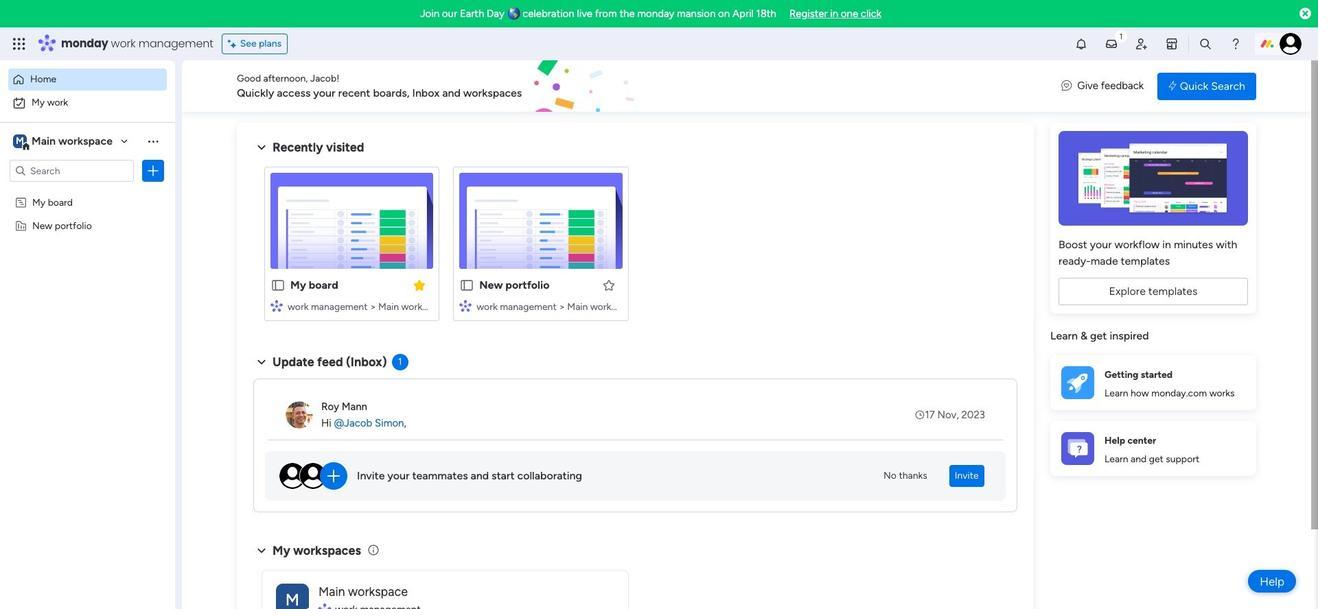 Task type: describe. For each thing, give the bounding box(es) containing it.
public board image
[[460, 278, 475, 293]]

templates image image
[[1063, 131, 1245, 226]]

1 element
[[392, 354, 408, 371]]

getting started element
[[1051, 355, 1257, 410]]

Search in workspace field
[[29, 163, 115, 179]]

monday marketplace image
[[1166, 37, 1179, 51]]

help center element
[[1051, 421, 1257, 476]]

public board image
[[271, 278, 286, 293]]

invite members image
[[1135, 37, 1149, 51]]

0 vertical spatial workspace image
[[13, 134, 27, 149]]

roy mann image
[[286, 402, 313, 429]]

search everything image
[[1199, 37, 1213, 51]]

update feed image
[[1105, 37, 1119, 51]]

help image
[[1230, 37, 1243, 51]]

1 horizontal spatial workspace image
[[276, 584, 309, 610]]

see plans image
[[228, 36, 240, 52]]

workspace selection element
[[13, 133, 115, 151]]

close update feed (inbox) image
[[253, 354, 270, 371]]

options image
[[146, 164, 160, 178]]



Task type: locate. For each thing, give the bounding box(es) containing it.
jacob simon image
[[1280, 33, 1302, 55]]

add to favorites image
[[602, 279, 616, 292]]

v2 user feedback image
[[1062, 78, 1072, 94]]

0 vertical spatial option
[[8, 69, 167, 91]]

0 horizontal spatial workspace image
[[13, 134, 27, 149]]

select product image
[[12, 37, 26, 51]]

close my workspaces image
[[253, 543, 270, 560]]

workspace options image
[[146, 134, 160, 148]]

1 image
[[1115, 28, 1128, 44]]

option
[[8, 69, 167, 91], [8, 92, 167, 114], [0, 190, 175, 193]]

quick search results list box
[[253, 156, 1018, 338]]

workspace image
[[13, 134, 27, 149], [276, 584, 309, 610]]

notifications image
[[1075, 37, 1089, 51]]

2 vertical spatial option
[[0, 190, 175, 193]]

1 vertical spatial option
[[8, 92, 167, 114]]

close recently visited image
[[253, 139, 270, 156]]

1 vertical spatial workspace image
[[276, 584, 309, 610]]

remove from favorites image
[[413, 279, 427, 292]]

list box
[[0, 188, 175, 423]]

v2 bolt switch image
[[1169, 79, 1177, 94]]



Task type: vqa. For each thing, say whether or not it's contained in the screenshot.
Close Update feed (Inbox) image
yes



